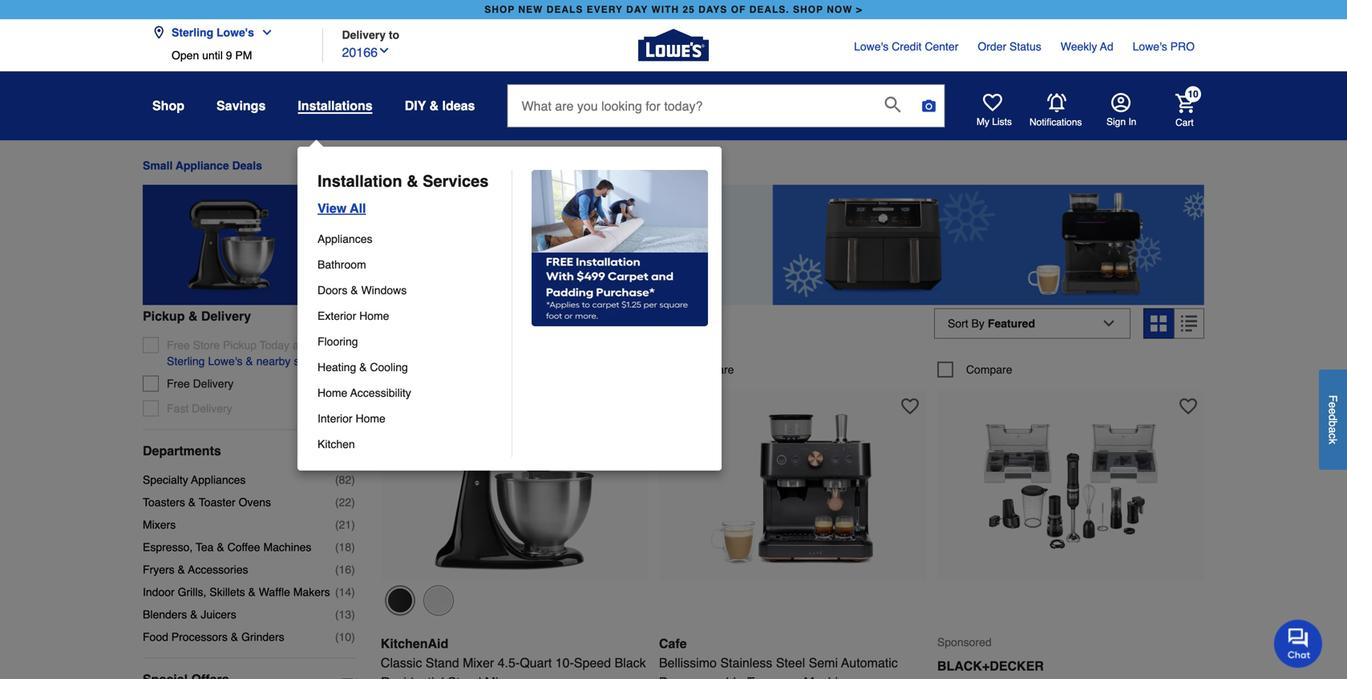 Task type: vqa. For each thing, say whether or not it's contained in the screenshot.
Appliance to the bottom
yes



Task type: locate. For each thing, give the bounding box(es) containing it.
16
[[339, 563, 352, 576]]

sign in button
[[1107, 93, 1137, 128]]

chevron down image
[[254, 26, 273, 39], [378, 44, 391, 57]]

) down 82
[[352, 496, 355, 509]]

8 ( from the top
[[335, 631, 339, 644]]

small down shop button
[[143, 159, 173, 172]]

compare
[[688, 364, 734, 376], [967, 364, 1013, 376]]

1 vertical spatial appliance
[[574, 317, 666, 339]]

lowe's inside sterling lowe's & nearby stores button
[[208, 355, 243, 368]]

sterling inside sterling lowe's button
[[172, 26, 213, 39]]

residential
[[381, 675, 444, 680]]

195
[[381, 317, 413, 339]]

20166
[[342, 45, 378, 60]]

0 vertical spatial appliances
[[318, 233, 373, 245]]

stand right residential
[[448, 675, 482, 680]]

juicers
[[201, 608, 236, 621]]

0 vertical spatial home
[[360, 310, 389, 323]]

exterior home link
[[318, 303, 501, 329]]

weekly ad link
[[1061, 39, 1114, 55]]

1 vertical spatial deals
[[671, 317, 723, 339]]

food processors & grinders
[[143, 631, 285, 644]]

sterling down store
[[167, 355, 205, 368]]

sterling lowe's
[[172, 26, 254, 39]]

delivery up 20166
[[342, 28, 386, 41]]

sterling inside sterling lowe's & nearby stores button
[[167, 355, 205, 368]]

( up "( 22 )"
[[335, 474, 339, 486]]

1 horizontal spatial compare
[[967, 364, 1013, 376]]

2 free from the top
[[167, 377, 190, 390]]

shop
[[485, 4, 515, 15], [793, 4, 824, 15]]

classic
[[381, 656, 422, 671]]

shop
[[152, 98, 185, 113]]

appliances up toaster
[[191, 474, 246, 486]]

mixer down 4.5-
[[485, 675, 516, 680]]

0 vertical spatial small
[[143, 159, 173, 172]]

2 compare from the left
[[967, 364, 1013, 376]]

lowe's left credit
[[854, 40, 889, 53]]

free up fast
[[167, 377, 190, 390]]

specialty appliances
[[143, 474, 246, 486]]

) up "( 22 )"
[[352, 474, 355, 486]]

2 vertical spatial home
[[356, 412, 386, 425]]

10 up cart
[[1188, 89, 1199, 100]]

exterior
[[318, 310, 356, 323]]

& down free store pickup today at:
[[246, 355, 253, 368]]

speed
[[574, 656, 611, 671]]

0 horizontal spatial appliances
[[191, 474, 246, 486]]

22
[[339, 496, 352, 509]]

ideas
[[442, 98, 475, 113]]

pm
[[235, 49, 252, 62]]

7 ) from the top
[[352, 608, 355, 621]]

) up ( 10 )
[[352, 608, 355, 621]]

10-
[[556, 656, 574, 671]]

& inside button
[[246, 355, 253, 368]]

heating & cooling link
[[318, 355, 501, 380]]

b
[[1327, 421, 1340, 427]]

free left store
[[167, 339, 190, 352]]

black+decker
[[938, 659, 1044, 674]]

) for ( 21 )
[[352, 519, 355, 531]]

) down 18
[[352, 563, 355, 576]]

4 ( from the top
[[335, 541, 339, 554]]

sterling
[[172, 26, 213, 39], [167, 355, 205, 368]]

lowe's down free store pickup today at:
[[208, 355, 243, 368]]

open until 9 pm
[[172, 49, 252, 62]]

my lists link
[[977, 93, 1012, 128]]

location image
[[152, 26, 165, 39]]

21
[[339, 519, 352, 531]]

None search field
[[507, 84, 945, 142]]

products
[[418, 317, 492, 339]]

lowe's inside lowe's pro link
[[1133, 40, 1168, 53]]

4 ) from the top
[[352, 541, 355, 554]]

1 vertical spatial stand
[[448, 675, 482, 680]]

lists
[[993, 116, 1012, 128]]

1 compare from the left
[[688, 364, 734, 376]]

>
[[857, 4, 863, 15]]

flooring
[[318, 335, 358, 348]]

1 vertical spatial chevron down image
[[378, 44, 391, 57]]

quart
[[520, 656, 552, 671]]

lowe's inside lowe's credit center link
[[854, 40, 889, 53]]

day
[[627, 4, 648, 15]]

) for ( 10 )
[[352, 631, 355, 644]]

& down juicers
[[231, 631, 238, 644]]

1 horizontal spatial pickup
[[223, 339, 257, 352]]

lowe's left pro
[[1133, 40, 1168, 53]]

1 horizontal spatial chevron down image
[[378, 44, 391, 57]]

1 ( from the top
[[335, 474, 339, 486]]

pickup up sterling lowe's & nearby stores
[[223, 339, 257, 352]]

1 vertical spatial sterling
[[167, 355, 205, 368]]

deals down 'savings' button
[[232, 159, 262, 172]]

advertisement region
[[143, 185, 1205, 308]]

bellissimo
[[659, 656, 717, 671]]

home down "windows"
[[360, 310, 389, 323]]

e up d
[[1327, 402, 1340, 409]]

e
[[1327, 402, 1340, 409], [1327, 409, 1340, 415]]

espresso
[[747, 675, 801, 680]]

1 horizontal spatial shop
[[793, 4, 824, 15]]

3 ) from the top
[[352, 519, 355, 531]]

20166 button
[[342, 41, 391, 62]]

1 ) from the top
[[352, 474, 355, 486]]

fryers & accessories
[[143, 563, 248, 576]]

) for ( 13 )
[[352, 608, 355, 621]]

0 vertical spatial free
[[167, 339, 190, 352]]

pickup up the free delivery
[[143, 309, 185, 324]]

shop left new
[[485, 4, 515, 15]]

1 free from the top
[[167, 339, 190, 352]]

kitchenaid classic stand mixer 4.5-quart 10-speed black residential stand mixer
[[381, 637, 646, 680]]

& right fryers
[[178, 563, 185, 576]]

indoor
[[143, 586, 175, 599]]

1 horizontal spatial heart outline image
[[1180, 398, 1198, 416]]

appliances
[[318, 233, 373, 245], [191, 474, 246, 486]]

1 vertical spatial free
[[167, 377, 190, 390]]

( down the ( 21 )
[[335, 541, 339, 554]]

in
[[1129, 116, 1137, 128]]

credit
[[892, 40, 922, 53]]

deals.
[[750, 4, 790, 15]]

compare inside 5013944233 "element"
[[967, 364, 1013, 376]]

lowe's up 9
[[217, 26, 254, 39]]

delivery up fast delivery
[[193, 377, 234, 390]]

1 horizontal spatial appliances
[[318, 233, 373, 245]]

0 horizontal spatial compare
[[688, 364, 734, 376]]

( up ( 10 )
[[335, 608, 339, 621]]

sterling up open
[[172, 26, 213, 39]]

5 ( from the top
[[335, 563, 339, 576]]

1 horizontal spatial 10
[[1188, 89, 1199, 100]]

deals up "5014567101" element
[[671, 317, 723, 339]]

installation & services
[[318, 172, 489, 191]]

departments
[[143, 444, 221, 458]]

0 horizontal spatial appliance
[[176, 159, 229, 172]]

0 vertical spatial stand
[[426, 656, 459, 671]]

( up ( 18 )
[[335, 519, 339, 531]]

shop button
[[152, 91, 185, 120]]

skillets
[[210, 586, 245, 599]]

& right diy
[[430, 98, 439, 113]]

2 ) from the top
[[352, 496, 355, 509]]

) down "16"
[[352, 586, 355, 599]]

8 ) from the top
[[352, 631, 355, 644]]

( down "16"
[[335, 586, 339, 599]]

delivery down the free delivery
[[192, 402, 232, 415]]

heating & cooling
[[318, 361, 408, 374]]

free installation with $499 carpet and pad purchase. requires carpet $1.25 per square foot or more. image
[[513, 170, 708, 327]]

( for 22
[[335, 496, 339, 509]]

( down 18
[[335, 563, 339, 576]]

) down 13
[[352, 631, 355, 644]]

all
[[350, 201, 366, 216]]

minus image
[[339, 672, 355, 680]]

black image
[[385, 586, 415, 616]]

0 vertical spatial chevron down image
[[254, 26, 273, 39]]

order status
[[978, 40, 1042, 53]]

0 horizontal spatial pickup
[[143, 309, 185, 324]]

) for ( 16 )
[[352, 563, 355, 576]]

1 horizontal spatial appliance
[[574, 317, 666, 339]]

sterling for sterling lowe's
[[172, 26, 213, 39]]

82
[[339, 474, 352, 486]]

0 vertical spatial deals
[[232, 159, 262, 172]]

home down home accessibility
[[356, 412, 386, 425]]

( down 13
[[335, 631, 339, 644]]

0 horizontal spatial chevron down image
[[254, 26, 273, 39]]

stand up residential
[[426, 656, 459, 671]]

food
[[143, 631, 168, 644]]

today
[[260, 339, 290, 352]]

appliances up bathroom
[[318, 233, 373, 245]]

1 e from the top
[[1327, 402, 1340, 409]]

0 vertical spatial pickup
[[143, 309, 185, 324]]

0 vertical spatial sterling
[[172, 26, 213, 39]]

delivery
[[342, 28, 386, 41], [201, 309, 251, 324], [193, 377, 234, 390], [192, 402, 232, 415]]

1 vertical spatial pickup
[[223, 339, 257, 352]]

& up store
[[188, 309, 198, 324]]

shop new deals every day with 25 days of deals. shop now >
[[485, 4, 863, 15]]

accessories
[[188, 563, 248, 576]]

shop left the now
[[793, 4, 824, 15]]

10 down 13
[[339, 631, 352, 644]]

2 ( from the top
[[335, 496, 339, 509]]

small right in
[[518, 317, 569, 339]]

) up ( 18 )
[[352, 519, 355, 531]]

heart outline image
[[902, 398, 919, 416], [1180, 398, 1198, 416]]

free for free store pickup today at:
[[167, 339, 190, 352]]

9
[[226, 49, 232, 62]]

grills,
[[178, 586, 206, 599]]

order
[[978, 40, 1007, 53]]

& left services
[[407, 172, 418, 191]]

5 ) from the top
[[352, 563, 355, 576]]

automatic
[[842, 656, 898, 671]]

a
[[1327, 427, 1340, 434]]

1 vertical spatial appliances
[[191, 474, 246, 486]]

e up b
[[1327, 409, 1340, 415]]

steel
[[776, 656, 806, 671]]

view
[[318, 201, 347, 216]]

view all
[[318, 201, 366, 216]]

c
[[1327, 434, 1340, 439]]

home up "interior"
[[318, 387, 348, 400]]

lowe's home improvement cart image
[[1176, 94, 1195, 113]]

compare inside "5014567101" element
[[688, 364, 734, 376]]

3 ( from the top
[[335, 519, 339, 531]]

fast delivery
[[167, 402, 232, 415]]

0 horizontal spatial heart outline image
[[902, 398, 919, 416]]

center
[[925, 40, 959, 53]]

0 horizontal spatial shop
[[485, 4, 515, 15]]

diy & ideas button
[[405, 91, 475, 120]]

0 horizontal spatial 10
[[339, 631, 352, 644]]

2 e from the top
[[1327, 409, 1340, 415]]

1 vertical spatial small
[[518, 317, 569, 339]]

my
[[977, 116, 990, 128]]

departments element
[[143, 443, 355, 459]]

) down the ( 21 )
[[352, 541, 355, 554]]

at:
[[293, 339, 305, 352]]

1 vertical spatial mixer
[[485, 675, 516, 680]]

7 ( from the top
[[335, 608, 339, 621]]

sign
[[1107, 116, 1126, 128]]

free store pickup today at:
[[167, 339, 305, 352]]

mixer left 4.5-
[[463, 656, 494, 671]]

( down 82
[[335, 496, 339, 509]]

& left waffle
[[248, 586, 256, 599]]

f e e d b a c k button
[[1320, 370, 1348, 470]]

chevron down image inside "20166" button
[[378, 44, 391, 57]]

bathroom link
[[318, 252, 501, 278]]



Task type: describe. For each thing, give the bounding box(es) containing it.
( for 10
[[335, 631, 339, 644]]

small appliance deals
[[143, 159, 262, 172]]

( for 21
[[335, 519, 339, 531]]

deals
[[547, 4, 584, 15]]

machine
[[804, 675, 853, 680]]

2 heart outline image from the left
[[1180, 398, 1198, 416]]

& right tea
[[217, 541, 224, 554]]

2 shop from the left
[[793, 4, 824, 15]]

machines
[[264, 541, 312, 554]]

( for 16
[[335, 563, 339, 576]]

14
[[339, 586, 352, 599]]

& up home accessibility
[[360, 361, 367, 374]]

installation
[[318, 172, 402, 191]]

order status link
[[978, 39, 1042, 55]]

status
[[1010, 40, 1042, 53]]

processors
[[172, 631, 228, 644]]

6 ( from the top
[[335, 586, 339, 599]]

1 horizontal spatial deals
[[671, 317, 723, 339]]

) for ( 22 )
[[352, 496, 355, 509]]

heating
[[318, 361, 356, 374]]

days
[[699, 4, 728, 15]]

home accessibility
[[318, 387, 411, 400]]

195 products in small appliance deals
[[381, 317, 723, 339]]

1 horizontal spatial small
[[518, 317, 569, 339]]

lowe's home improvement notification center image
[[1048, 93, 1067, 113]]

cafe
[[659, 637, 687, 652]]

0 vertical spatial 10
[[1188, 89, 1199, 100]]

d
[[1327, 415, 1340, 421]]

pickup & delivery
[[143, 309, 251, 324]]

sterling for sterling lowe's & nearby stores
[[167, 355, 205, 368]]

delivery up free store pickup today at:
[[201, 309, 251, 324]]

white image
[[423, 586, 454, 616]]

store
[[193, 339, 220, 352]]

interior home link
[[318, 406, 501, 432]]

sterling lowe's & nearby stores
[[167, 355, 324, 368]]

& right doors
[[351, 284, 358, 297]]

chevron down image inside sterling lowe's button
[[254, 26, 273, 39]]

5013711587 element
[[381, 362, 456, 378]]

( 22 )
[[335, 496, 355, 509]]

espresso,
[[143, 541, 193, 554]]

1 vertical spatial 10
[[339, 631, 352, 644]]

nearby
[[256, 355, 291, 368]]

home for interior home
[[356, 412, 386, 425]]

0 horizontal spatial small
[[143, 159, 173, 172]]

search image
[[885, 96, 901, 113]]

& down specialty appliances
[[188, 496, 196, 509]]

free for free delivery
[[167, 377, 190, 390]]

savings button
[[217, 91, 266, 120]]

chat invite button image
[[1275, 619, 1324, 668]]

lowe's credit center link
[[854, 39, 959, 55]]

services
[[423, 172, 489, 191]]

1 heart outline image from the left
[[902, 398, 919, 416]]

stores
[[294, 355, 324, 368]]

toaster
[[199, 496, 236, 509]]

lowe's pro
[[1133, 40, 1195, 53]]

compare for 5013944233 "element"
[[967, 364, 1013, 376]]

0 vertical spatial appliance
[[176, 159, 229, 172]]

list view image
[[1182, 316, 1198, 332]]

) for ( 18 )
[[352, 541, 355, 554]]

f e e d b a c k
[[1327, 395, 1340, 445]]

pro
[[1171, 40, 1195, 53]]

& inside button
[[430, 98, 439, 113]]

( 10 )
[[335, 631, 355, 644]]

grid view image
[[1151, 316, 1167, 332]]

delivery to
[[342, 28, 400, 41]]

fryers
[[143, 563, 175, 576]]

) for ( 82 )
[[352, 474, 355, 486]]

camera image
[[921, 98, 937, 114]]

5013944233 element
[[938, 362, 1013, 378]]

with
[[652, 4, 680, 15]]

black
[[615, 656, 646, 671]]

kitchen
[[318, 438, 355, 451]]

0 horizontal spatial deals
[[232, 159, 262, 172]]

small appliance deals link
[[143, 159, 262, 172]]

1 vertical spatial home
[[318, 387, 348, 400]]

lowe's home improvement lists image
[[984, 93, 1003, 112]]

lowe's home improvement account image
[[1112, 93, 1131, 112]]

savings
[[217, 98, 266, 113]]

& down grills,
[[190, 608, 198, 621]]

appliances link
[[318, 226, 501, 252]]

lowe's inside sterling lowe's button
[[217, 26, 254, 39]]

compare for "5014567101" element
[[688, 364, 734, 376]]

waffle
[[259, 586, 290, 599]]

exterior home
[[318, 310, 389, 323]]

6 ) from the top
[[352, 586, 355, 599]]

weekly ad
[[1061, 40, 1114, 53]]

home accessibility link
[[318, 380, 501, 406]]

windows
[[361, 284, 407, 297]]

kitchen link
[[318, 432, 501, 457]]

lowe's home improvement logo image
[[639, 10, 709, 81]]

( 18 )
[[335, 541, 355, 554]]

0 vertical spatial mixer
[[463, 656, 494, 671]]

home for exterior home
[[360, 310, 389, 323]]

programmable
[[659, 675, 744, 680]]

coffee
[[228, 541, 260, 554]]

diy & ideas
[[405, 98, 475, 113]]

now
[[827, 4, 853, 15]]

1 shop from the left
[[485, 4, 515, 15]]

5014567101 element
[[659, 362, 734, 378]]

blenders & juicers
[[143, 608, 236, 621]]

fast
[[167, 402, 189, 415]]

bathroom
[[318, 258, 366, 271]]

ovens
[[239, 496, 271, 509]]

installations button
[[298, 98, 373, 114]]

25
[[683, 4, 695, 15]]

appliances inside appliances "link"
[[318, 233, 373, 245]]

mixers
[[143, 519, 176, 531]]

notifications
[[1030, 117, 1083, 128]]

lowe's credit center
[[854, 40, 959, 53]]

of
[[731, 4, 746, 15]]

blenders
[[143, 608, 187, 621]]

weekly
[[1061, 40, 1098, 53]]

doors & windows
[[318, 284, 407, 297]]

ad
[[1101, 40, 1114, 53]]

cooling
[[370, 361, 408, 374]]

flooring link
[[318, 329, 501, 355]]

( for 13
[[335, 608, 339, 621]]

( for 18
[[335, 541, 339, 554]]

doors & windows link
[[318, 278, 501, 303]]

Search Query text field
[[508, 85, 872, 127]]

( for 82
[[335, 474, 339, 486]]

18
[[339, 541, 352, 554]]

( 16 )
[[335, 563, 355, 576]]

in
[[498, 317, 513, 339]]

interior home
[[318, 412, 386, 425]]



